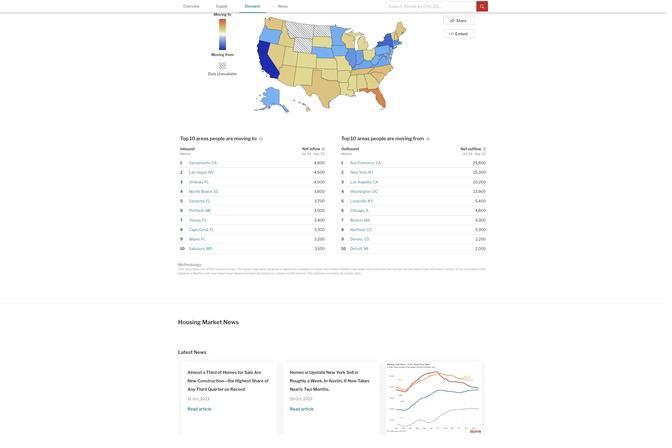 Task type: describe. For each thing, give the bounding box(es) containing it.
jul '23 - sep '23 for top 10 areas people are moving to
[[302, 152, 325, 156]]

moving for moving from
[[211, 52, 225, 57]]

data.
[[355, 272, 362, 276]]

mi
[[364, 247, 369, 251]]

in right sell
[[355, 371, 359, 376]]

4 for top 10 areas people are moving from
[[342, 189, 344, 194]]

il
[[366, 209, 369, 213]]

inflow
[[310, 147, 320, 151]]

7 for top 10 areas people are moving from
[[342, 218, 344, 223]]

sell
[[347, 371, 354, 376]]

must
[[218, 272, 225, 276]]

angeles,
[[358, 180, 373, 184]]

1 vertical spatial redfin.com
[[193, 272, 210, 276]]

share button
[[444, 16, 475, 25]]

ca for 3
[[373, 180, 379, 184]]

moving for to
[[234, 136, 251, 141]]

1 vertical spatial from
[[413, 136, 424, 141]]

1 horizontal spatial this
[[307, 272, 313, 276]]

beach,
[[201, 189, 213, 194]]

areas for top 10 areas people are moving from
[[358, 136, 370, 141]]

almost a third of homes for sale are new construction—the highest share of any third quarter on record link
[[188, 369, 271, 394]]

data unavailable
[[208, 72, 237, 76]]

latest
[[178, 350, 193, 356]]

share inside the almost a third of homes for sale are new construction—the highest share of any third quarter on record
[[252, 379, 264, 384]]

housing
[[178, 319, 201, 326]]

sacramento, ca link
[[189, 161, 217, 165]]

upstate
[[310, 371, 326, 376]]

dc
[[373, 189, 378, 194]]

top for top 10 areas people are moving to
[[180, 136, 189, 141]]

austin,
[[329, 379, 343, 384]]

in down analysis
[[272, 272, 274, 276]]

net inflow
[[303, 147, 320, 151]]

cape
[[189, 228, 198, 232]]

los angeles, ca link
[[351, 180, 379, 184]]

sacramento, ca
[[189, 161, 217, 165]]

25,800
[[473, 161, 486, 165]]

10 up outbound
[[351, 136, 357, 141]]

0 vertical spatial from
[[225, 52, 234, 57]]

analysis
[[268, 267, 279, 271]]

article for nearly
[[301, 407, 314, 412]]

1 horizontal spatial to
[[252, 136, 257, 141]]

Search Trends by City, Zip... search field
[[386, 1, 477, 12]]

almost
[[188, 371, 202, 376]]

sep for top 10 areas people are moving from
[[475, 152, 481, 156]]

6 for top 10 areas people are moving from
[[342, 209, 344, 213]]

new inside homes in upstate new york sell in roughly a week. in austin, it now takes nearly two months.
[[326, 371, 336, 376]]

inbound
[[180, 147, 195, 151]]

moving from
[[211, 52, 234, 57]]

3,700
[[315, 199, 325, 203]]

sale
[[245, 371, 253, 376]]

in
[[324, 379, 328, 384]]

read article for quarter
[[188, 407, 212, 412]]

in left this
[[477, 267, 480, 271]]

data
[[208, 72, 216, 76]]

least
[[249, 272, 256, 276]]

salisbury, md
[[189, 247, 212, 251]]

on inside the almost a third of homes for sale are new construction—the highest share of any third quarter on record
[[225, 387, 230, 392]]

fl for sarasota, fl
[[206, 199, 211, 203]]

3 for top 10 areas people are moving to
[[180, 180, 183, 184]]

outflow
[[468, 147, 482, 151]]

included
[[464, 267, 477, 271]]

quarter
[[208, 387, 224, 392]]

oct, for almost a third of homes for sale are new construction—the highest share of any third quarter on record
[[192, 397, 200, 402]]

two
[[324, 267, 329, 271]]

louisville, ky link
[[351, 199, 373, 203]]

ca for 1
[[376, 161, 381, 165]]

hartford, ct link
[[351, 228, 372, 232]]

sep for top 10 areas people are moving to
[[314, 152, 320, 156]]

people for to
[[210, 136, 225, 141]]

25,300
[[473, 170, 486, 175]]

1 for top 10 areas people are moving from
[[342, 161, 343, 165]]

0 horizontal spatial of
[[218, 371, 222, 376]]

4 '23 from the left
[[482, 152, 486, 156]]

users
[[358, 267, 366, 271]]

people for from
[[371, 136, 386, 141]]

about
[[315, 267, 323, 271]]

outbound
[[342, 147, 359, 151]]

unavailable
[[217, 72, 237, 76]]

moving to
[[214, 12, 231, 16]]

salisbury, md link
[[189, 247, 212, 251]]

13,900
[[474, 189, 486, 194]]

moving for from
[[396, 136, 412, 141]]

net outflow
[[461, 147, 482, 151]]

0 vertical spatial new
[[351, 170, 358, 175]]

new inside the almost a third of homes for sale are new construction—the highest share of any third quarter on record
[[188, 379, 197, 384]]

1 vertical spatial homes
[[261, 272, 271, 276]]

any
[[188, 387, 196, 392]]

jul '23 - sep '23 for top 10 areas people are moving from
[[463, 152, 486, 156]]

homes inside the almost a third of homes for sale are new construction—the highest share of any third quarter on record
[[223, 371, 237, 376]]

fl right "coral,"
[[210, 228, 214, 232]]

latest
[[244, 267, 252, 271]]

0 horizontal spatial news
[[194, 350, 207, 356]]

10 left salisbury,
[[180, 247, 185, 251]]

new york, ny link
[[351, 170, 374, 175]]

for inside methodology this data does not reflect actual moves. the latest migration analysis is based on a sample of about two million redfin.com users who searched for homes across more than 100 metro areas. to be included in this dataset, a redfin.com user must have viewed at least 10 homes in a three month period. this dataset excludes all rentals data.
[[388, 267, 392, 271]]

detroit,
[[351, 247, 363, 251]]

embed
[[456, 31, 468, 36]]

1 horizontal spatial of
[[265, 379, 269, 384]]

san francisco, ca
[[351, 161, 381, 165]]

3,300 for from
[[476, 228, 486, 232]]

submit search image
[[480, 4, 485, 9]]

orlando,
[[189, 180, 204, 184]]

portland, me link
[[189, 209, 211, 213]]

fl for miami, fl
[[201, 237, 206, 242]]

news link
[[270, 0, 296, 12]]

on inside methodology this data does not reflect actual moves. the latest migration analysis is based on a sample of about two million redfin.com users who searched for homes across more than 100 metro areas. to be included in this dataset, a redfin.com user must have viewed at least 10 homes in a three month period. this dataset excludes all rentals data.
[[293, 267, 296, 271]]

demand link
[[239, 0, 266, 12]]

3,100
[[315, 247, 325, 251]]

read article for nearly
[[290, 407, 314, 412]]

1 '23 from the left
[[307, 152, 311, 156]]

jul for from
[[463, 152, 467, 156]]

miami, fl
[[189, 237, 206, 242]]

market
[[202, 319, 222, 326]]

at
[[245, 272, 248, 276]]

this
[[481, 267, 486, 271]]

washington,
[[351, 189, 372, 194]]

1 horizontal spatial redfin.com
[[340, 267, 357, 271]]

chicago, il
[[351, 209, 369, 213]]

sarasota,
[[189, 199, 205, 203]]

5 for top 10 areas people are moving to
[[180, 199, 183, 203]]

housing market news
[[178, 319, 239, 326]]

have
[[226, 272, 233, 276]]

areas for top 10 areas people are moving to
[[196, 136, 209, 141]]

than
[[423, 267, 429, 271]]

las
[[189, 170, 195, 175]]

1 horizontal spatial homes
[[393, 267, 403, 271]]

in left upstate
[[305, 371, 309, 376]]

washington, dc
[[351, 189, 378, 194]]

3 '23 from the left
[[468, 152, 473, 156]]

md
[[206, 247, 212, 251]]

los angeles, ca
[[351, 180, 379, 184]]

new york, ny
[[351, 170, 374, 175]]

3,800
[[314, 189, 325, 194]]

the
[[237, 267, 243, 271]]

net for from
[[461, 147, 467, 151]]

2 for top 10 areas people are moving from
[[342, 170, 344, 175]]

co
[[364, 237, 370, 242]]

sarasota, fl
[[189, 199, 211, 203]]

4,800 for il
[[475, 209, 486, 213]]

3,400
[[314, 218, 325, 223]]

are for from
[[387, 136, 395, 141]]

10 up inbound
[[190, 136, 195, 141]]

a down the data
[[191, 272, 193, 276]]

who
[[367, 267, 373, 271]]

8 for top 10 areas people are moving from
[[342, 228, 344, 232]]



Task type: locate. For each thing, give the bounding box(es) containing it.
- down net inflow
[[312, 152, 313, 156]]

third up 31 oct, 2023
[[196, 387, 207, 392]]

1 horizontal spatial people
[[371, 136, 386, 141]]

2023 for nearly
[[303, 397, 313, 402]]

0 horizontal spatial 2023
[[200, 397, 210, 402]]

2 are from the left
[[387, 136, 395, 141]]

homes up highest
[[223, 371, 237, 376]]

jul down net outflow
[[463, 152, 467, 156]]

1 horizontal spatial read article
[[290, 407, 314, 412]]

20,200
[[473, 180, 486, 184]]

2 horizontal spatial of
[[311, 267, 314, 271]]

moving up the data unavailable on the left of page
[[211, 52, 225, 57]]

4,800 for ca
[[314, 161, 325, 165]]

2023 for quarter
[[200, 397, 210, 402]]

1 horizontal spatial for
[[388, 267, 392, 271]]

2 6 from the left
[[342, 209, 344, 213]]

0 horizontal spatial top
[[180, 136, 189, 141]]

homes down migration on the left bottom of the page
[[261, 272, 271, 276]]

- for top 10 areas people are moving from
[[473, 152, 474, 156]]

0 horizontal spatial -
[[312, 152, 313, 156]]

los
[[351, 180, 357, 184]]

8 for top 10 areas people are moving to
[[180, 228, 183, 232]]

'23 down net outflow
[[468, 152, 473, 156]]

0 horizontal spatial to
[[228, 12, 231, 16]]

1 homes from the left
[[223, 371, 237, 376]]

2,000
[[476, 247, 486, 251]]

2 3 from the left
[[342, 180, 344, 184]]

0 horizontal spatial 8
[[180, 228, 183, 232]]

1 horizontal spatial jul '23 - sep '23
[[463, 152, 486, 156]]

read down 26
[[290, 407, 300, 412]]

1 vertical spatial 4,800
[[475, 209, 486, 213]]

1 moving from the left
[[234, 136, 251, 141]]

1 horizontal spatial 8
[[342, 228, 344, 232]]

1 horizontal spatial are
[[387, 136, 395, 141]]

san
[[351, 161, 357, 165]]

new left york, at the top right of the page
[[351, 170, 358, 175]]

0 horizontal spatial 1
[[180, 161, 182, 165]]

3,300 down 3,400
[[314, 228, 325, 232]]

boston, ma
[[351, 218, 371, 223]]

cape coral, fl link
[[189, 228, 214, 232]]

1 jul from the left
[[302, 152, 306, 156]]

0 horizontal spatial read article
[[188, 407, 212, 412]]

boston, ma link
[[351, 218, 371, 223]]

2 sep from the left
[[475, 152, 481, 156]]

5 left sarasota,
[[180, 199, 183, 203]]

0 horizontal spatial moving
[[234, 136, 251, 141]]

metros down outbound
[[342, 152, 352, 156]]

million
[[330, 267, 340, 271]]

on up month
[[293, 267, 296, 271]]

0 horizontal spatial 2
[[180, 170, 183, 175]]

denver,
[[351, 237, 363, 242]]

2 for top 10 areas people are moving to
[[180, 170, 183, 175]]

1 down inbound
[[180, 161, 182, 165]]

top up inbound
[[180, 136, 189, 141]]

4,800 up '4,500'
[[314, 161, 325, 165]]

4,000
[[314, 180, 325, 184]]

8 left the cape
[[180, 228, 183, 232]]

sep
[[314, 152, 320, 156], [475, 152, 481, 156]]

oct, right 31
[[192, 397, 200, 402]]

tampa, fl link
[[189, 218, 207, 223]]

ky
[[368, 199, 373, 203]]

homes up roughly at left bottom
[[290, 371, 304, 376]]

0 vertical spatial of
[[311, 267, 314, 271]]

1 article from the left
[[199, 407, 212, 412]]

supply link
[[209, 0, 235, 12]]

1 horizontal spatial new
[[326, 371, 336, 376]]

4 left myrtle
[[180, 189, 183, 194]]

2 '23 from the left
[[320, 152, 325, 156]]

5 for top 10 areas people are moving from
[[342, 199, 344, 203]]

5,400
[[476, 199, 486, 203]]

third up construction—the
[[206, 371, 217, 376]]

3 left los
[[342, 180, 344, 184]]

2 1 from the left
[[342, 161, 343, 165]]

7 left tampa,
[[180, 218, 183, 223]]

oct, for homes in upstate new york sell in roughly a week. in austin, it now takes nearly two months.
[[295, 397, 302, 402]]

1 read from the left
[[188, 407, 198, 412]]

1 2 from the left
[[180, 170, 183, 175]]

1 horizontal spatial 5
[[342, 199, 344, 203]]

'23 down net inflow
[[307, 152, 311, 156]]

fl right miami,
[[201, 237, 206, 242]]

1 horizontal spatial net
[[461, 147, 467, 151]]

sep down inflow
[[314, 152, 320, 156]]

6 for top 10 areas people are moving to
[[180, 209, 183, 213]]

article for quarter
[[199, 407, 212, 412]]

1 - from the left
[[312, 152, 313, 156]]

0 horizontal spatial 6
[[180, 209, 183, 213]]

2 jul '23 - sep '23 from the left
[[463, 152, 486, 156]]

- down outflow
[[473, 152, 474, 156]]

0 horizontal spatial sep
[[314, 152, 320, 156]]

1 2023 from the left
[[200, 397, 210, 402]]

2 9 from the left
[[342, 237, 344, 242]]

2 2 from the left
[[342, 170, 344, 175]]

1 horizontal spatial moving
[[396, 136, 412, 141]]

2 article from the left
[[301, 407, 314, 412]]

of inside methodology this data does not reflect actual moves. the latest migration analysis is based on a sample of about two million redfin.com users who searched for homes across more than 100 metro areas. to be included in this dataset, a redfin.com user must have viewed at least 10 homes in a three month period. this dataset excludes all rentals data.
[[311, 267, 314, 271]]

7 left boston,
[[342, 218, 344, 223]]

7 for top 10 areas people are moving to
[[180, 218, 183, 223]]

9 for top 10 areas people are moving from
[[342, 237, 344, 242]]

top up outbound
[[342, 136, 350, 141]]

ct
[[367, 228, 372, 232]]

2 left new york, ny link on the right top of the page
[[342, 170, 344, 175]]

5 left "louisville,"
[[342, 199, 344, 203]]

cape coral, fl
[[189, 228, 214, 232]]

1 horizontal spatial 4,800
[[475, 209, 486, 213]]

top for top 10 areas people are moving from
[[342, 136, 350, 141]]

net for to
[[303, 147, 309, 151]]

1 for top 10 areas people are moving to
[[180, 161, 182, 165]]

0 horizontal spatial 3
[[180, 180, 183, 184]]

31
[[188, 397, 192, 402]]

1 8 from the left
[[180, 228, 183, 232]]

2023 down two
[[303, 397, 313, 402]]

1 7 from the left
[[180, 218, 183, 223]]

2 read article from the left
[[290, 407, 314, 412]]

this down sample
[[307, 272, 313, 276]]

2 vertical spatial of
[[265, 379, 269, 384]]

1 1 from the left
[[180, 161, 182, 165]]

new up austin,
[[326, 371, 336, 376]]

orlando, fl
[[189, 180, 209, 184]]

1 horizontal spatial 7
[[342, 218, 344, 223]]

share inside button
[[457, 18, 467, 23]]

portland,
[[189, 209, 205, 213]]

orlando, fl link
[[189, 180, 209, 184]]

based
[[283, 267, 292, 271]]

2 read from the left
[[290, 407, 300, 412]]

0 vertical spatial 4,800
[[314, 161, 325, 165]]

0 horizontal spatial homes
[[223, 371, 237, 376]]

for right searched
[[388, 267, 392, 271]]

0 horizontal spatial from
[[225, 52, 234, 57]]

jul '23 - sep '23 down inflow
[[302, 152, 325, 156]]

metros down inbound
[[180, 152, 191, 156]]

2 oct, from the left
[[295, 397, 302, 402]]

1 horizontal spatial share
[[457, 18, 467, 23]]

1 6 from the left
[[180, 209, 183, 213]]

of right highest
[[265, 379, 269, 384]]

2 vertical spatial new
[[188, 379, 197, 384]]

be
[[460, 267, 463, 271]]

ca up the nv
[[212, 161, 217, 165]]

ny
[[369, 170, 374, 175]]

0 horizontal spatial share
[[252, 379, 264, 384]]

metros
[[180, 152, 191, 156], [342, 152, 352, 156]]

york,
[[359, 170, 368, 175]]

las vegas, nv link
[[189, 170, 214, 175]]

4,800 down '5,400'
[[475, 209, 486, 213]]

fl up me
[[206, 199, 211, 203]]

1 people from the left
[[210, 136, 225, 141]]

0 horizontal spatial article
[[199, 407, 212, 412]]

1 vertical spatial on
[[225, 387, 230, 392]]

fl up beach, in the top of the page
[[204, 180, 209, 184]]

ma
[[365, 218, 371, 223]]

1 vertical spatial to
[[252, 136, 257, 141]]

0 vertical spatial moving
[[214, 12, 227, 16]]

a right almost
[[203, 371, 205, 376]]

data
[[185, 267, 192, 271]]

1 left san
[[342, 161, 343, 165]]

1 sep from the left
[[314, 152, 320, 156]]

4 for top 10 areas people are moving to
[[180, 189, 183, 194]]

1 net from the left
[[303, 147, 309, 151]]

metros for top 10 areas people are moving from
[[342, 152, 352, 156]]

0 horizontal spatial 4
[[180, 189, 183, 194]]

denver, co link
[[351, 237, 370, 242]]

1 horizontal spatial 4
[[342, 189, 344, 194]]

10 down migration on the left bottom of the page
[[257, 272, 260, 276]]

1 horizontal spatial 2023
[[303, 397, 313, 402]]

read for homes in upstate new york sell in roughly a week. in austin, it now takes nearly two months.
[[290, 407, 300, 412]]

to
[[455, 267, 459, 271]]

highest
[[235, 379, 251, 384]]

3,300 down 4,300
[[476, 228, 486, 232]]

0 horizontal spatial areas
[[196, 136, 209, 141]]

article down 31 oct, 2023
[[199, 407, 212, 412]]

of left about
[[311, 267, 314, 271]]

homes in upstate new york sell in roughly a week. in austin, it now takes nearly two months. link
[[290, 369, 373, 394]]

2 8 from the left
[[342, 228, 344, 232]]

takes
[[358, 379, 370, 384]]

1 horizontal spatial 3
[[342, 180, 344, 184]]

0 horizontal spatial 4,800
[[314, 161, 325, 165]]

2023 down quarter
[[200, 397, 210, 402]]

2 5 from the left
[[342, 199, 344, 203]]

this
[[178, 267, 184, 271], [307, 272, 313, 276]]

9 left denver, on the right of the page
[[342, 237, 344, 242]]

1 areas from the left
[[196, 136, 209, 141]]

1 horizontal spatial 3,300
[[476, 228, 486, 232]]

1 3,300 from the left
[[314, 228, 325, 232]]

period.
[[296, 272, 306, 276]]

1 vertical spatial new
[[326, 371, 336, 376]]

tampa,
[[189, 218, 202, 223]]

0 horizontal spatial this
[[178, 267, 184, 271]]

1 horizontal spatial read
[[290, 407, 300, 412]]

a up period.
[[297, 267, 299, 271]]

1 vertical spatial share
[[252, 379, 264, 384]]

portland, me
[[189, 209, 211, 213]]

0 horizontal spatial homes
[[261, 272, 271, 276]]

2,200
[[476, 237, 486, 242]]

areas.
[[446, 267, 455, 271]]

2 jul from the left
[[463, 152, 467, 156]]

in
[[477, 267, 480, 271], [272, 272, 274, 276], [305, 371, 309, 376], [355, 371, 359, 376]]

9 left miami,
[[180, 237, 183, 242]]

areas up sacramento, ca link
[[196, 136, 209, 141]]

2 horizontal spatial news
[[278, 4, 288, 8]]

1 horizontal spatial areas
[[358, 136, 370, 141]]

2 top from the left
[[342, 136, 350, 141]]

0 horizontal spatial 5
[[180, 199, 183, 203]]

3 for top 10 areas people are moving from
[[342, 180, 344, 184]]

user
[[211, 272, 217, 276]]

2 7 from the left
[[342, 218, 344, 223]]

0 horizontal spatial people
[[210, 136, 225, 141]]

read article
[[188, 407, 212, 412], [290, 407, 314, 412]]

1 horizontal spatial 6
[[342, 209, 344, 213]]

homes left the across
[[393, 267, 403, 271]]

1 vertical spatial news
[[223, 319, 239, 326]]

this up dataset,
[[178, 267, 184, 271]]

overview link
[[178, 0, 205, 12]]

detroit, mi link
[[351, 247, 369, 251]]

net left outflow
[[461, 147, 467, 151]]

0 horizontal spatial for
[[238, 371, 244, 376]]

0 horizontal spatial jul
[[302, 152, 306, 156]]

boston,
[[351, 218, 364, 223]]

metros for top 10 areas people are moving to
[[180, 152, 191, 156]]

1 horizontal spatial 9
[[342, 237, 344, 242]]

8
[[180, 228, 183, 232], [342, 228, 344, 232]]

0 horizontal spatial on
[[225, 387, 230, 392]]

10 inside methodology this data does not reflect actual moves. the latest migration analysis is based on a sample of about two million redfin.com users who searched for homes across more than 100 metro areas. to be included in this dataset, a redfin.com user must have viewed at least 10 homes in a three month period. this dataset excludes all rentals data.
[[257, 272, 260, 276]]

0 vertical spatial to
[[228, 12, 231, 16]]

louisville, ky
[[351, 199, 373, 203]]

2 people from the left
[[371, 136, 386, 141]]

0 vertical spatial on
[[293, 267, 296, 271]]

3 left orlando,
[[180, 180, 183, 184]]

1 4 from the left
[[180, 189, 183, 194]]

2 2023 from the left
[[303, 397, 313, 402]]

1 metros from the left
[[180, 152, 191, 156]]

homes
[[393, 267, 403, 271], [261, 272, 271, 276]]

ca right the francisco,
[[376, 161, 381, 165]]

3
[[180, 180, 183, 184], [342, 180, 344, 184]]

2 horizontal spatial new
[[351, 170, 358, 175]]

of up construction—the
[[218, 371, 222, 376]]

redfin.com down not
[[193, 272, 210, 276]]

a left week.
[[307, 379, 310, 384]]

- for top 10 areas people are moving to
[[312, 152, 313, 156]]

0 vertical spatial homes
[[393, 267, 403, 271]]

2 3,300 from the left
[[476, 228, 486, 232]]

1 horizontal spatial on
[[293, 267, 296, 271]]

news inside news link
[[278, 4, 288, 8]]

a down analysis
[[275, 272, 277, 276]]

new up any
[[188, 379, 197, 384]]

article down 26 oct, 2023
[[301, 407, 314, 412]]

1 horizontal spatial 2
[[342, 170, 344, 175]]

homes
[[223, 371, 237, 376], [290, 371, 304, 376]]

homes in upstate new york sell in roughly a week. in austin, it now takes nearly two months.
[[290, 371, 370, 392]]

1 3 from the left
[[180, 180, 183, 184]]

0 vertical spatial this
[[178, 267, 184, 271]]

week.
[[311, 379, 323, 384]]

10 left detroit,
[[342, 247, 346, 251]]

excludes
[[326, 272, 339, 276]]

2 homes from the left
[[290, 371, 304, 376]]

1 5 from the left
[[180, 199, 183, 203]]

1 vertical spatial of
[[218, 371, 222, 376]]

record
[[230, 387, 245, 392]]

jul for to
[[302, 152, 306, 156]]

0 horizontal spatial net
[[303, 147, 309, 151]]

3,300
[[314, 228, 325, 232], [476, 228, 486, 232]]

myrtle beach, sc link
[[189, 189, 219, 194]]

detroit, mi
[[351, 247, 369, 251]]

1 vertical spatial moving
[[211, 52, 225, 57]]

0 horizontal spatial are
[[226, 136, 233, 141]]

1 vertical spatial this
[[307, 272, 313, 276]]

6 left chicago,
[[342, 209, 344, 213]]

8 left "hartford,"
[[342, 228, 344, 232]]

0 horizontal spatial 7
[[180, 218, 183, 223]]

it
[[344, 379, 347, 384]]

two
[[304, 387, 312, 392]]

a inside the almost a third of homes for sale are new construction—the highest share of any third quarter on record
[[203, 371, 205, 376]]

from
[[225, 52, 234, 57], [413, 136, 424, 141]]

article
[[199, 407, 212, 412], [301, 407, 314, 412]]

latest news
[[178, 350, 207, 356]]

a inside homes in upstate new york sell in roughly a week. in austin, it now takes nearly two months.
[[307, 379, 310, 384]]

dataset,
[[178, 272, 190, 276]]

net
[[303, 147, 309, 151], [461, 147, 467, 151]]

jul down net inflow
[[302, 152, 306, 156]]

1 horizontal spatial homes
[[290, 371, 304, 376]]

read article down 26 oct, 2023
[[290, 407, 314, 412]]

2 moving from the left
[[396, 136, 412, 141]]

jul '23 - sep '23 down outflow
[[463, 152, 486, 156]]

0 horizontal spatial 3,300
[[314, 228, 325, 232]]

1 horizontal spatial 1
[[342, 161, 343, 165]]

redfin.com up rentals
[[340, 267, 357, 271]]

1 jul '23 - sep '23 from the left
[[302, 152, 325, 156]]

3,300 for to
[[314, 228, 325, 232]]

0 horizontal spatial metros
[[180, 152, 191, 156]]

for left "sale"
[[238, 371, 244, 376]]

are for to
[[226, 136, 233, 141]]

1 horizontal spatial news
[[223, 319, 239, 326]]

1 are from the left
[[226, 136, 233, 141]]

top
[[180, 136, 189, 141], [342, 136, 350, 141]]

nv
[[208, 170, 214, 175]]

sacramento,
[[189, 161, 211, 165]]

miami,
[[189, 237, 201, 242]]

share up the embed
[[457, 18, 467, 23]]

4
[[180, 189, 183, 194], [342, 189, 344, 194]]

fl for tampa, fl
[[203, 218, 207, 223]]

read for almost a third of homes for sale are new construction—the highest share of any third quarter on record
[[188, 407, 198, 412]]

homes inside homes in upstate new york sell in roughly a week. in austin, it now takes nearly two months.
[[290, 371, 304, 376]]

1 top from the left
[[180, 136, 189, 141]]

1 9 from the left
[[180, 237, 183, 242]]

0 vertical spatial for
[[388, 267, 392, 271]]

2 vertical spatial news
[[194, 350, 207, 356]]

share down are on the bottom left of the page
[[252, 379, 264, 384]]

2 left las
[[180, 170, 183, 175]]

oct,
[[192, 397, 200, 402], [295, 397, 302, 402]]

6
[[180, 209, 183, 213], [342, 209, 344, 213]]

3,200
[[315, 237, 325, 242]]

1 vertical spatial third
[[196, 387, 207, 392]]

0 horizontal spatial redfin.com
[[193, 272, 210, 276]]

almost a third of homes for sale are new construction—the highest share of any third quarter on record
[[188, 371, 269, 392]]

areas up outbound
[[358, 136, 370, 141]]

for
[[388, 267, 392, 271], [238, 371, 244, 376]]

2 4 from the left
[[342, 189, 344, 194]]

fl for orlando, fl
[[204, 180, 209, 184]]

moves.
[[226, 267, 237, 271]]

for inside the almost a third of homes for sale are new construction—the highest share of any third quarter on record
[[238, 371, 244, 376]]

1 horizontal spatial from
[[413, 136, 424, 141]]

1 horizontal spatial top
[[342, 136, 350, 141]]

fl right tampa,
[[203, 218, 207, 223]]

9 for top 10 areas people are moving to
[[180, 237, 183, 242]]

0 horizontal spatial read
[[188, 407, 198, 412]]

myrtle beach, sc
[[189, 189, 219, 194]]

6 left portland, on the top of page
[[180, 209, 183, 213]]

'23 down inflow
[[320, 152, 325, 156]]

2 net from the left
[[461, 147, 467, 151]]

2 areas from the left
[[358, 136, 370, 141]]

oct, right 26
[[295, 397, 302, 402]]

4 left the washington,
[[342, 189, 344, 194]]

0 vertical spatial news
[[278, 4, 288, 8]]

on left record
[[225, 387, 230, 392]]

0 vertical spatial redfin.com
[[340, 267, 357, 271]]

2 metros from the left
[[342, 152, 352, 156]]

month
[[286, 272, 296, 276]]

supply
[[216, 4, 228, 8]]

2 - from the left
[[473, 152, 474, 156]]

1 read article from the left
[[188, 407, 212, 412]]

read article down 31 oct, 2023
[[188, 407, 212, 412]]

sep down outflow
[[475, 152, 481, 156]]

moving down supply
[[214, 12, 227, 16]]

0 horizontal spatial jul '23 - sep '23
[[302, 152, 325, 156]]

actual
[[216, 267, 225, 271]]

hartford,
[[351, 228, 366, 232]]

ca up dc
[[373, 180, 379, 184]]

net left inflow
[[303, 147, 309, 151]]

0 vertical spatial third
[[206, 371, 217, 376]]

'23 up 25,800
[[482, 152, 486, 156]]

read down 31
[[188, 407, 198, 412]]

1 oct, from the left
[[192, 397, 200, 402]]

moving for moving to
[[214, 12, 227, 16]]



Task type: vqa. For each thing, say whether or not it's contained in the screenshot.


